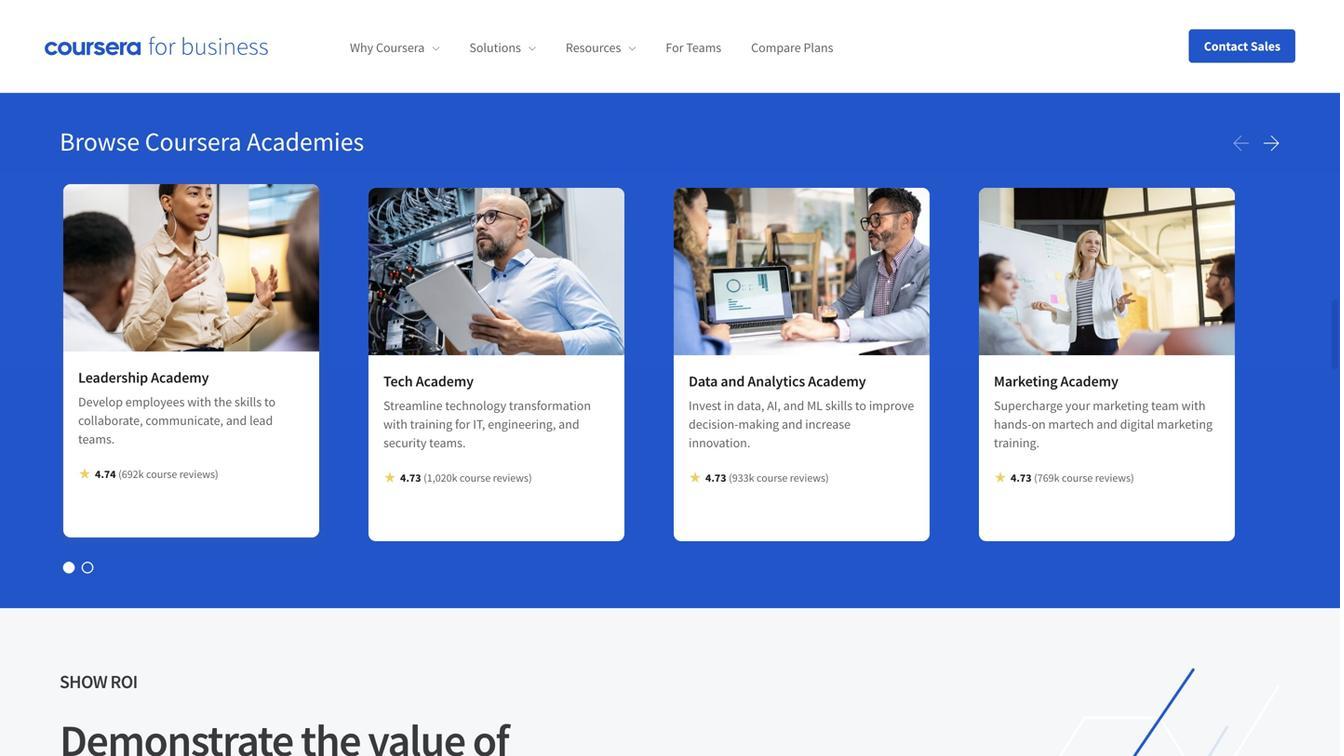 Task type: vqa. For each thing, say whether or not it's contained in the screenshot.


Task type: describe. For each thing, give the bounding box(es) containing it.
increase
[[805, 416, 851, 433]]

roi
[[110, 670, 137, 694]]

) for academy
[[825, 471, 829, 485]]

training
[[410, 416, 453, 433]]

academy for marketing academy
[[1060, 372, 1118, 391]]

slides element
[[60, 558, 1281, 577]]

teams
[[686, 39, 721, 56]]

leadership academy develop employees with the skills to collaborate, communicate, and lead teams.
[[78, 368, 276, 447]]

course for academy
[[757, 471, 788, 485]]

solutions
[[469, 39, 521, 56]]

lead
[[250, 412, 273, 429]]

two individuals discussing graphs shown on laptop screen image
[[674, 188, 930, 355]]

the
[[214, 393, 232, 410]]

your inside offer your employees curated skill paths that progress through beginner, intermediate, and advanced levels.
[[101, 0, 136, 23]]

to inside data and analytics academy invest in data, ai, and ml skills to improve decision-making and increase innovation.
[[855, 397, 866, 414]]

advanced
[[758, 0, 832, 23]]

innovation.
[[689, 434, 750, 451]]

4.73 for streamline
[[400, 471, 421, 485]]

marketing professional in front of whiteboard brainstorming with team image
[[979, 188, 1235, 355]]

ai,
[[767, 397, 781, 414]]

4.73 for supercharge
[[1011, 471, 1032, 485]]

1,020k
[[427, 471, 457, 485]]

team leader speaking to a group of people image
[[63, 184, 319, 352]]

933k
[[732, 471, 754, 485]]

for
[[455, 416, 470, 433]]

contact sales button
[[1189, 29, 1295, 63]]

and inside offer your employees curated skill paths that progress through beginner, intermediate, and advanced levels.
[[724, 0, 754, 23]]

teams. for tech academy
[[429, 434, 466, 451]]

invest
[[689, 397, 721, 414]]

intermediate,
[[617, 0, 721, 23]]

improve
[[869, 397, 914, 414]]

4.73 ( 769k course reviews )
[[1011, 471, 1134, 485]]

offer your employees curated skill paths that progress through beginner, intermediate, and advanced levels.
[[60, 0, 832, 49]]

it,
[[473, 416, 485, 433]]

plans
[[804, 39, 833, 56]]

) for technology
[[529, 471, 532, 485]]

hands-
[[994, 416, 1032, 433]]

security
[[383, 434, 427, 451]]

communicate,
[[146, 412, 223, 429]]

that
[[371, 0, 402, 23]]

and inside the marketing academy supercharge your marketing team with hands-on martech and digital marketing training.
[[1097, 416, 1118, 433]]

compare plans
[[751, 39, 833, 56]]

for
[[666, 39, 684, 56]]

course for employees
[[146, 467, 177, 481]]

resources link
[[566, 39, 636, 56]]

marketing academy supercharge your marketing team with hands-on martech and digital marketing training.
[[994, 372, 1213, 451]]

digital
[[1120, 416, 1154, 433]]

show
[[60, 670, 107, 694]]

contact sales
[[1204, 38, 1281, 54]]

and right making
[[782, 416, 803, 433]]

employees inside leadership academy develop employees with the skills to collaborate, communicate, and lead teams.
[[125, 393, 185, 410]]

( for supercharge
[[1034, 471, 1037, 485]]

reviews for technology
[[493, 471, 529, 485]]

tech academy streamline technology transformation with training for it, engineering, and security teams.
[[383, 372, 591, 451]]

academy for tech academy
[[416, 372, 474, 391]]

paths
[[324, 0, 367, 23]]

with inside the marketing academy supercharge your marketing team with hands-on martech and digital marketing training.
[[1182, 397, 1206, 414]]

1 vertical spatial marketing
[[1157, 416, 1213, 433]]

develop
[[78, 393, 123, 410]]

769k
[[1037, 471, 1060, 485]]

( for develop
[[118, 467, 122, 481]]

course for technology
[[460, 471, 491, 485]]

why
[[350, 39, 373, 56]]

levels.
[[60, 25, 108, 49]]

skills inside data and analytics academy invest in data, ai, and ml skills to improve decision-making and increase innovation.
[[825, 397, 853, 414]]

tech
[[383, 372, 413, 391]]

and up in
[[721, 372, 745, 391]]



Task type: locate. For each thing, give the bounding box(es) containing it.
course right 692k
[[146, 467, 177, 481]]

team
[[1151, 397, 1179, 414]]

and
[[724, 0, 754, 23], [721, 372, 745, 391], [783, 397, 804, 414], [226, 412, 247, 429], [559, 416, 579, 433], [782, 416, 803, 433], [1097, 416, 1118, 433]]

2 horizontal spatial with
[[1182, 397, 1206, 414]]

with up security
[[383, 416, 407, 433]]

reviews down increase
[[790, 471, 825, 485]]

with inside leadership academy develop employees with the skills to collaborate, communicate, and lead teams.
[[187, 393, 211, 410]]

academy up technology
[[416, 372, 474, 391]]

technology
[[445, 397, 506, 414]]

4.73
[[400, 471, 421, 485], [705, 471, 726, 485], [1011, 471, 1032, 485]]

data
[[689, 372, 718, 391]]

0 horizontal spatial your
[[101, 0, 136, 23]]

to left 'improve' at the bottom right of page
[[855, 397, 866, 414]]

and left digital
[[1097, 416, 1118, 433]]

for teams link
[[666, 39, 721, 56]]

reviews for employees
[[179, 467, 215, 481]]

reviews down digital
[[1095, 471, 1131, 485]]

skills up the lead at the left of the page
[[234, 393, 262, 410]]

marketing up digital
[[1093, 397, 1149, 414]]

through
[[476, 0, 537, 23]]

0 horizontal spatial to
[[264, 393, 276, 410]]

progress
[[406, 0, 472, 23]]

) down increase
[[825, 471, 829, 485]]

and up compare
[[724, 0, 754, 23]]

0 vertical spatial coursera
[[376, 39, 425, 56]]

making
[[738, 416, 779, 433]]

1 horizontal spatial teams.
[[429, 434, 466, 451]]

4.74
[[95, 467, 116, 481]]

compare plans link
[[751, 39, 833, 56]]

1 horizontal spatial skills
[[825, 397, 853, 414]]

academy up communicate,
[[151, 368, 209, 387]]

1 vertical spatial your
[[1066, 397, 1090, 414]]

reviews
[[179, 467, 215, 481], [493, 471, 529, 485], [790, 471, 825, 485], [1095, 471, 1131, 485]]

engineering,
[[488, 416, 556, 433]]

1 horizontal spatial marketing
[[1157, 416, 1213, 433]]

supercharge
[[994, 397, 1063, 414]]

academy up ml
[[808, 372, 866, 391]]

0 horizontal spatial 4.73
[[400, 471, 421, 485]]

academy up martech
[[1060, 372, 1118, 391]]

4.73 left 769k
[[1011, 471, 1032, 485]]

4.73 ( 1,020k course reviews )
[[400, 471, 532, 485]]

with left the
[[187, 393, 211, 410]]

0 vertical spatial your
[[101, 0, 136, 23]]

( down training.
[[1034, 471, 1037, 485]]

data,
[[737, 397, 764, 414]]

reviews down communicate,
[[179, 467, 215, 481]]

sales
[[1251, 38, 1281, 54]]

with
[[187, 393, 211, 410], [1182, 397, 1206, 414], [383, 416, 407, 433]]

course
[[146, 467, 177, 481], [460, 471, 491, 485], [757, 471, 788, 485], [1062, 471, 1093, 485]]

) down digital
[[1131, 471, 1134, 485]]

analytics
[[748, 372, 805, 391]]

resources
[[566, 39, 621, 56]]

academies
[[247, 125, 364, 158]]

skills inside leadership academy develop employees with the skills to collaborate, communicate, and lead teams.
[[234, 393, 262, 410]]

academy
[[151, 368, 209, 387], [416, 372, 474, 391], [808, 372, 866, 391], [1060, 372, 1118, 391]]

your
[[101, 0, 136, 23], [1066, 397, 1090, 414]]

2 horizontal spatial 4.73
[[1011, 471, 1032, 485]]

and right ai,
[[783, 397, 804, 414]]

) for employees
[[215, 467, 218, 481]]

1 horizontal spatial 4.73
[[705, 471, 726, 485]]

coursera
[[376, 39, 425, 56], [145, 125, 242, 158]]

it professional holding tablet inspecting technical equipment image
[[369, 188, 624, 355]]

0 horizontal spatial teams.
[[78, 431, 115, 447]]

academy inside leadership academy develop employees with the skills to collaborate, communicate, and lead teams.
[[151, 368, 209, 387]]

training.
[[994, 434, 1040, 451]]

and down the
[[226, 412, 247, 429]]

0 horizontal spatial skills
[[234, 393, 262, 410]]

4.73 left 1,020k
[[400, 471, 421, 485]]

1 horizontal spatial with
[[383, 416, 407, 433]]

1 vertical spatial coursera
[[145, 125, 242, 158]]

in
[[724, 397, 734, 414]]

coursera for business image
[[45, 37, 268, 56]]

to up the lead at the left of the page
[[264, 393, 276, 410]]

academy inside the marketing academy supercharge your marketing team with hands-on martech and digital marketing training.
[[1060, 372, 1118, 391]]

( down security
[[424, 471, 427, 485]]

marketing
[[1093, 397, 1149, 414], [1157, 416, 1213, 433]]

) down engineering,
[[529, 471, 532, 485]]

1 horizontal spatial to
[[855, 397, 866, 414]]

transformation
[[509, 397, 591, 414]]

curated
[[227, 0, 286, 23]]

4.73 ( 933k course reviews )
[[705, 471, 829, 485]]

( down innovation.
[[729, 471, 732, 485]]

your inside the marketing academy supercharge your marketing team with hands-on martech and digital marketing training.
[[1066, 397, 1090, 414]]

teams.
[[78, 431, 115, 447], [429, 434, 466, 451]]

0 vertical spatial employees
[[140, 0, 224, 23]]

course right 1,020k
[[460, 471, 491, 485]]

show roi
[[60, 670, 137, 694]]

teams. down collaborate,
[[78, 431, 115, 447]]

skill
[[290, 0, 320, 23]]

offer
[[60, 0, 98, 23]]

( right 4.74
[[118, 467, 122, 481]]

0 vertical spatial marketing
[[1093, 397, 1149, 414]]

marketing down team
[[1157, 416, 1213, 433]]

solutions link
[[469, 39, 536, 56]]

1 horizontal spatial your
[[1066, 397, 1090, 414]]

course for your
[[1062, 471, 1093, 485]]

reviews down engineering,
[[493, 471, 529, 485]]

( for analytics
[[729, 471, 732, 485]]

and inside tech academy streamline technology transformation with training for it, engineering, and security teams.
[[559, 416, 579, 433]]

692k
[[122, 467, 144, 481]]

collaborate,
[[78, 412, 143, 429]]

teams. inside tech academy streamline technology transformation with training for it, engineering, and security teams.
[[429, 434, 466, 451]]

why coursera link
[[350, 39, 440, 56]]

0 horizontal spatial coursera
[[145, 125, 242, 158]]

) for your
[[1131, 471, 1134, 485]]

your up martech
[[1066, 397, 1090, 414]]

( for streamline
[[424, 471, 427, 485]]

contact
[[1204, 38, 1248, 54]]

reviews for academy
[[790, 471, 825, 485]]

1 horizontal spatial coursera
[[376, 39, 425, 56]]

4.73 left the 933k
[[705, 471, 726, 485]]

0 horizontal spatial marketing
[[1093, 397, 1149, 414]]

with inside tech academy streamline technology transformation with training for it, engineering, and security teams.
[[383, 416, 407, 433]]

course right 769k
[[1062, 471, 1093, 485]]

4.74 ( 692k course reviews )
[[95, 467, 218, 481]]

employees up communicate,
[[125, 393, 185, 410]]

1 4.73 from the left
[[400, 471, 421, 485]]

teams. for leadership academy
[[78, 431, 115, 447]]

) down communicate,
[[215, 467, 218, 481]]

4.73 for analytics
[[705, 471, 726, 485]]

coursera for why
[[376, 39, 425, 56]]

course right the 933k
[[757, 471, 788, 485]]

ml
[[807, 397, 823, 414]]

why coursera
[[350, 39, 425, 56]]

leadership
[[78, 368, 148, 387]]

and down transformation
[[559, 416, 579, 433]]

1 vertical spatial employees
[[125, 393, 185, 410]]

academy inside data and analytics academy invest in data, ai, and ml skills to improve decision-making and increase innovation.
[[808, 372, 866, 391]]

2 4.73 from the left
[[705, 471, 726, 485]]

employees inside offer your employees curated skill paths that progress through beginner, intermediate, and advanced levels.
[[140, 0, 224, 23]]

to
[[264, 393, 276, 410], [855, 397, 866, 414]]

reviews for your
[[1095, 471, 1131, 485]]

academy for leadership academy
[[151, 368, 209, 387]]

streamline
[[383, 397, 443, 414]]

your right offer
[[101, 0, 136, 23]]

0 horizontal spatial with
[[187, 393, 211, 410]]

coursera for browse
[[145, 125, 242, 158]]

decision-
[[689, 416, 738, 433]]

(
[[118, 467, 122, 481], [424, 471, 427, 485], [729, 471, 732, 485], [1034, 471, 1037, 485]]

academy inside tech academy streamline technology transformation with training for it, engineering, and security teams.
[[416, 372, 474, 391]]

browse
[[60, 125, 140, 158]]

skills up increase
[[825, 397, 853, 414]]

)
[[215, 467, 218, 481], [529, 471, 532, 485], [825, 471, 829, 485], [1131, 471, 1134, 485]]

on
[[1032, 416, 1046, 433]]

for teams
[[666, 39, 721, 56]]

and inside leadership academy develop employees with the skills to collaborate, communicate, and lead teams.
[[226, 412, 247, 429]]

employees up the coursera for business image
[[140, 0, 224, 23]]

to inside leadership academy develop employees with the skills to collaborate, communicate, and lead teams.
[[264, 393, 276, 410]]

beginner,
[[541, 0, 613, 23]]

data and analytics academy invest in data, ai, and ml skills to improve decision-making and increase innovation.
[[689, 372, 914, 451]]

browse coursera academies
[[60, 125, 364, 158]]

employees
[[140, 0, 224, 23], [125, 393, 185, 410]]

with right team
[[1182, 397, 1206, 414]]

teams. down for
[[429, 434, 466, 451]]

compare
[[751, 39, 801, 56]]

marketing
[[994, 372, 1058, 391]]

3 4.73 from the left
[[1011, 471, 1032, 485]]

martech
[[1048, 416, 1094, 433]]

skills
[[234, 393, 262, 410], [825, 397, 853, 414]]

teams. inside leadership academy develop employees with the skills to collaborate, communicate, and lead teams.
[[78, 431, 115, 447]]



